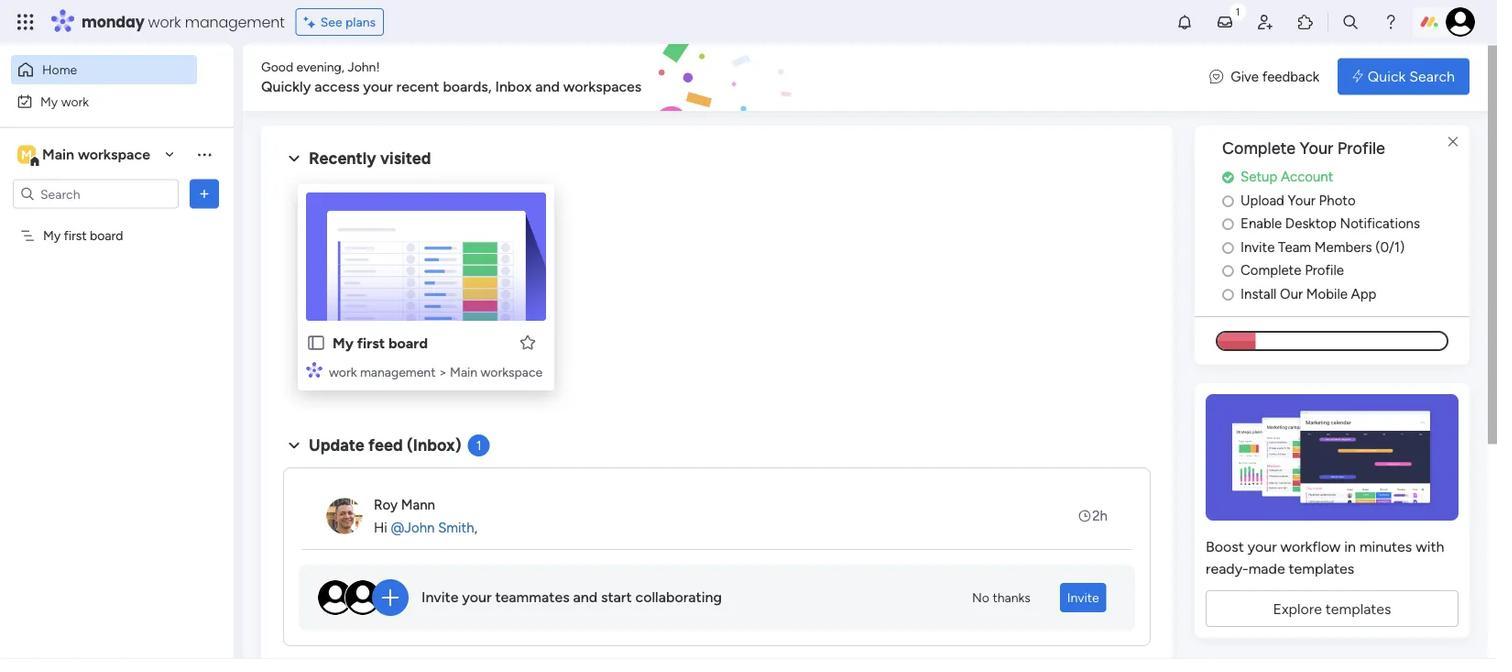 Task type: vqa. For each thing, say whether or not it's contained in the screenshot.
"Sync" option
no



Task type: locate. For each thing, give the bounding box(es) containing it.
2 horizontal spatial your
[[1248, 537, 1278, 554]]

your up the made
[[1248, 537, 1278, 554]]

visited
[[380, 148, 431, 168]]

complete your profile
[[1223, 138, 1386, 158]]

invite for team
[[1241, 238, 1275, 255]]

roy
[[374, 496, 398, 513]]

templates down workflow
[[1289, 559, 1355, 576]]

circle o image inside invite team members (0/1) link
[[1223, 240, 1235, 254]]

workflow
[[1281, 537, 1341, 554]]

1 vertical spatial and
[[573, 588, 598, 606]]

notifications image
[[1176, 13, 1194, 31]]

2 vertical spatial work
[[329, 363, 357, 379]]

0 horizontal spatial main
[[42, 146, 74, 163]]

0 vertical spatial main
[[42, 146, 74, 163]]

0 horizontal spatial work
[[61, 94, 89, 109]]

mobile
[[1307, 285, 1348, 301]]

profile
[[1338, 138, 1386, 158], [1305, 262, 1345, 278]]

your inside boost your workflow in minutes with ready-made templates
[[1248, 537, 1278, 554]]

1 vertical spatial my first board
[[333, 334, 428, 351]]

my
[[40, 94, 58, 109], [43, 228, 61, 243], [333, 334, 354, 351]]

quickly
[[261, 77, 311, 94]]

invite members image
[[1257, 13, 1275, 31]]

my first board
[[43, 228, 123, 243], [333, 334, 428, 351]]

circle o image for upload
[[1223, 193, 1235, 207]]

0 vertical spatial complete
[[1223, 138, 1296, 158]]

1 vertical spatial board
[[389, 334, 428, 351]]

(0/1)
[[1376, 238, 1406, 255]]

give feedback
[[1231, 68, 1320, 84]]

see plans
[[321, 14, 376, 30]]

work
[[148, 11, 181, 32], [61, 94, 89, 109], [329, 363, 357, 379]]

1 vertical spatial workspace
[[481, 363, 543, 379]]

workspace up search in workspace field
[[78, 146, 150, 163]]

our
[[1281, 285, 1304, 301]]

setup account link
[[1223, 166, 1470, 187]]

work for monday
[[148, 11, 181, 32]]

0 vertical spatial your
[[1300, 138, 1334, 158]]

work down home
[[61, 94, 89, 109]]

0 vertical spatial my first board
[[43, 228, 123, 243]]

0 horizontal spatial first
[[64, 228, 87, 243]]

management up good at the left of the page
[[185, 11, 285, 32]]

install our mobile app link
[[1223, 283, 1470, 304]]

1 vertical spatial complete
[[1241, 262, 1302, 278]]

complete for complete profile
[[1241, 262, 1302, 278]]

1 image
[[1230, 1, 1247, 22]]

and right inbox
[[536, 77, 560, 94]]

0 horizontal spatial management
[[185, 11, 285, 32]]

home button
[[11, 55, 197, 84]]

complete
[[1223, 138, 1296, 158], [1241, 262, 1302, 278]]

work inside my work button
[[61, 94, 89, 109]]

desktop
[[1286, 215, 1337, 231]]

0 vertical spatial my
[[40, 94, 58, 109]]

main inside workspace selection element
[[42, 146, 74, 163]]

1 horizontal spatial your
[[462, 588, 492, 606]]

1 vertical spatial work
[[61, 94, 89, 109]]

0 horizontal spatial your
[[363, 77, 393, 94]]

complete up install
[[1241, 262, 1302, 278]]

complete inside 'complete profile' link
[[1241, 262, 1302, 278]]

2 vertical spatial your
[[462, 588, 492, 606]]

1 horizontal spatial first
[[357, 334, 385, 351]]

1 horizontal spatial work
[[148, 11, 181, 32]]

your up account
[[1300, 138, 1334, 158]]

your down john!
[[363, 77, 393, 94]]

profile up setup account link at right
[[1338, 138, 1386, 158]]

main right the workspace image
[[42, 146, 74, 163]]

mann
[[401, 496, 435, 513]]

1 vertical spatial profile
[[1305, 262, 1345, 278]]

first inside list box
[[64, 228, 87, 243]]

circle o image
[[1223, 193, 1235, 207], [1223, 240, 1235, 254], [1223, 263, 1235, 277], [1223, 287, 1235, 300]]

0 vertical spatial board
[[90, 228, 123, 243]]

0 vertical spatial first
[[64, 228, 87, 243]]

monday
[[82, 11, 144, 32]]

0 vertical spatial profile
[[1338, 138, 1386, 158]]

complete up setup
[[1223, 138, 1296, 158]]

my first board down search in workspace field
[[43, 228, 123, 243]]

1 horizontal spatial invite
[[1068, 589, 1100, 605]]

invite
[[1241, 238, 1275, 255], [422, 588, 459, 606], [1068, 589, 1100, 605]]

your
[[363, 77, 393, 94], [1248, 537, 1278, 554], [462, 588, 492, 606]]

board
[[90, 228, 123, 243], [389, 334, 428, 351]]

circle o image inside 'complete profile' link
[[1223, 263, 1235, 277]]

2 horizontal spatial work
[[329, 363, 357, 379]]

1
[[476, 437, 482, 453]]

board up work management > main workspace
[[389, 334, 428, 351]]

enable desktop notifications
[[1241, 215, 1421, 231]]

templates
[[1289, 559, 1355, 576], [1326, 599, 1392, 617]]

my down search in workspace field
[[43, 228, 61, 243]]

your
[[1300, 138, 1334, 158], [1288, 191, 1316, 208]]

1 vertical spatial my
[[43, 228, 61, 243]]

1 horizontal spatial workspace
[[481, 363, 543, 379]]

circle o image inside upload your photo link
[[1223, 193, 1235, 207]]

4 circle o image from the top
[[1223, 287, 1235, 300]]

recent
[[397, 77, 440, 94]]

setup account
[[1241, 168, 1334, 185]]

my first board inside list box
[[43, 228, 123, 243]]

my first board up work management > main workspace
[[333, 334, 428, 351]]

management
[[185, 11, 285, 32], [360, 363, 436, 379]]

and left start
[[573, 588, 598, 606]]

0 vertical spatial your
[[363, 77, 393, 94]]

board inside my first board list box
[[90, 228, 123, 243]]

1 circle o image from the top
[[1223, 193, 1235, 207]]

enable
[[1241, 215, 1283, 231]]

0 vertical spatial workspace
[[78, 146, 150, 163]]

main right ">"
[[450, 363, 478, 379]]

2h
[[1093, 507, 1108, 524]]

0 horizontal spatial invite
[[422, 588, 459, 606]]

templates right "explore"
[[1326, 599, 1392, 617]]

my right public board icon
[[333, 334, 354, 351]]

1 horizontal spatial board
[[389, 334, 428, 351]]

circle o image inside install our mobile app link
[[1223, 287, 1235, 300]]

your down account
[[1288, 191, 1316, 208]]

management left ">"
[[360, 363, 436, 379]]

invite for your
[[422, 588, 459, 606]]

apps image
[[1297, 13, 1315, 31]]

0 vertical spatial work
[[148, 11, 181, 32]]

board down search in workspace field
[[90, 228, 123, 243]]

0 horizontal spatial my first board
[[43, 228, 123, 243]]

notifications
[[1341, 215, 1421, 231]]

1 vertical spatial templates
[[1326, 599, 1392, 617]]

team
[[1279, 238, 1312, 255]]

your for photo
[[1288, 191, 1316, 208]]

no
[[973, 589, 990, 605]]

work right monday
[[148, 11, 181, 32]]

work up update at the left of page
[[329, 363, 357, 379]]

first
[[64, 228, 87, 243], [357, 334, 385, 351]]

1 horizontal spatial management
[[360, 363, 436, 379]]

complete profile link
[[1223, 260, 1470, 280]]

1 vertical spatial management
[[360, 363, 436, 379]]

2 circle o image from the top
[[1223, 240, 1235, 254]]

main
[[42, 146, 74, 163], [450, 363, 478, 379]]

update
[[309, 435, 365, 455]]

0 horizontal spatial workspace
[[78, 146, 150, 163]]

0 vertical spatial templates
[[1289, 559, 1355, 576]]

and
[[536, 77, 560, 94], [573, 588, 598, 606]]

2 horizontal spatial invite
[[1241, 238, 1275, 255]]

1 horizontal spatial main
[[450, 363, 478, 379]]

templates inside boost your workflow in minutes with ready-made templates
[[1289, 559, 1355, 576]]

members
[[1315, 238, 1373, 255]]

my first board list box
[[0, 216, 234, 499]]

1 vertical spatial your
[[1288, 191, 1316, 208]]

1 vertical spatial your
[[1248, 537, 1278, 554]]

workspace options image
[[195, 145, 214, 163]]

first down search in workspace field
[[64, 228, 87, 243]]

profile down invite team members (0/1)
[[1305, 262, 1345, 278]]

circle o image for complete
[[1223, 263, 1235, 277]]

my work button
[[11, 87, 197, 116]]

monday work management
[[82, 11, 285, 32]]

3 circle o image from the top
[[1223, 263, 1235, 277]]

circle o image for invite
[[1223, 240, 1235, 254]]

my down home
[[40, 94, 58, 109]]

option
[[0, 219, 234, 223]]

0 horizontal spatial and
[[536, 77, 560, 94]]

complete for complete your profile
[[1223, 138, 1296, 158]]

0 horizontal spatial board
[[90, 228, 123, 243]]

first right public board icon
[[357, 334, 385, 351]]

workspace
[[78, 146, 150, 163], [481, 363, 543, 379]]

work for my
[[61, 94, 89, 109]]

1 horizontal spatial my first board
[[333, 334, 428, 351]]

close recently visited image
[[283, 147, 305, 169]]

roy mann image
[[326, 497, 363, 534]]

workspace down "add to favorites" icon
[[481, 363, 543, 379]]

upload your photo link
[[1223, 190, 1470, 210]]

0 vertical spatial and
[[536, 77, 560, 94]]

your for profile
[[1300, 138, 1334, 158]]

1 vertical spatial main
[[450, 363, 478, 379]]

your left teammates
[[462, 588, 492, 606]]

feedback
[[1263, 68, 1320, 84]]



Task type: describe. For each thing, give the bounding box(es) containing it.
setup
[[1241, 168, 1278, 185]]

select product image
[[17, 13, 35, 31]]

see
[[321, 14, 342, 30]]

your inside good evening, john! quickly access your recent boards, inbox and workspaces
[[363, 77, 393, 94]]

roy mann
[[374, 496, 435, 513]]

install our mobile app
[[1241, 285, 1377, 301]]

john!
[[348, 58, 380, 74]]

invite inside button
[[1068, 589, 1100, 605]]

thanks
[[993, 589, 1031, 605]]

home
[[42, 62, 77, 77]]

help image
[[1382, 13, 1401, 31]]

minutes
[[1360, 537, 1413, 554]]

explore templates button
[[1206, 590, 1459, 626]]

plans
[[346, 14, 376, 30]]

feed
[[369, 435, 403, 455]]

search everything image
[[1342, 13, 1360, 31]]

good evening, john! quickly access your recent boards, inbox and workspaces
[[261, 58, 642, 94]]

enable desktop notifications link
[[1223, 213, 1470, 234]]

quick search button
[[1338, 58, 1470, 94]]

photo
[[1320, 191, 1356, 208]]

quick search
[[1368, 67, 1456, 85]]

collaborating
[[636, 588, 722, 606]]

complete profile
[[1241, 262, 1345, 278]]

access
[[315, 77, 360, 94]]

your for boost your workflow in minutes with ready-made templates
[[1248, 537, 1278, 554]]

circle o image
[[1223, 217, 1235, 230]]

john smith image
[[1447, 7, 1476, 37]]

workspace selection element
[[17, 143, 153, 167]]

Search in workspace field
[[39, 183, 153, 204]]

close update feed (inbox) image
[[283, 434, 305, 456]]

1 vertical spatial first
[[357, 334, 385, 351]]

templates inside button
[[1326, 599, 1392, 617]]

m
[[21, 147, 32, 162]]

v2 user feedback image
[[1210, 66, 1224, 86]]

no thanks
[[973, 589, 1031, 605]]

upload
[[1241, 191, 1285, 208]]

with
[[1416, 537, 1445, 554]]

give
[[1231, 68, 1259, 84]]

inbox
[[495, 77, 532, 94]]

quick
[[1368, 67, 1407, 85]]

recently visited
[[309, 148, 431, 168]]

teammates
[[495, 588, 570, 606]]

ready-
[[1206, 559, 1249, 576]]

profile inside 'complete profile' link
[[1305, 262, 1345, 278]]

update feed (inbox)
[[309, 435, 462, 455]]

(inbox)
[[407, 435, 462, 455]]

dapulse x slim image
[[1443, 131, 1465, 153]]

in
[[1345, 537, 1357, 554]]

app
[[1352, 285, 1377, 301]]

workspace image
[[17, 144, 36, 165]]

made
[[1249, 559, 1286, 576]]

evening,
[[297, 58, 345, 74]]

see plans button
[[296, 8, 384, 36]]

boost your workflow in minutes with ready-made templates
[[1206, 537, 1445, 576]]

invite button
[[1060, 583, 1107, 612]]

my inside list box
[[43, 228, 61, 243]]

my inside button
[[40, 94, 58, 109]]

add to favorites image
[[519, 333, 537, 351]]

my work
[[40, 94, 89, 109]]

check circle image
[[1223, 170, 1235, 184]]

inbox image
[[1216, 13, 1235, 31]]

templates image image
[[1212, 394, 1454, 520]]

work management > main workspace
[[329, 363, 543, 379]]

invite your teammates and start collaborating
[[422, 588, 722, 606]]

search
[[1410, 67, 1456, 85]]

explore
[[1274, 599, 1323, 617]]

and inside good evening, john! quickly access your recent boards, inbox and workspaces
[[536, 77, 560, 94]]

explore templates
[[1274, 599, 1392, 617]]

0 vertical spatial management
[[185, 11, 285, 32]]

workspaces
[[564, 77, 642, 94]]

account
[[1282, 168, 1334, 185]]

upload your photo
[[1241, 191, 1356, 208]]

v2 bolt switch image
[[1353, 66, 1364, 86]]

your for invite your teammates and start collaborating
[[462, 588, 492, 606]]

options image
[[195, 185, 214, 203]]

public board image
[[306, 332, 326, 352]]

start
[[601, 588, 632, 606]]

2 vertical spatial my
[[333, 334, 354, 351]]

good
[[261, 58, 293, 74]]

recently
[[309, 148, 376, 168]]

1 horizontal spatial and
[[573, 588, 598, 606]]

invite team members (0/1) link
[[1223, 236, 1470, 257]]

no thanks button
[[965, 583, 1038, 612]]

>
[[439, 363, 447, 379]]

boards,
[[443, 77, 492, 94]]

circle o image for install
[[1223, 287, 1235, 300]]

install
[[1241, 285, 1277, 301]]

main workspace
[[42, 146, 150, 163]]

invite team members (0/1)
[[1241, 238, 1406, 255]]

boost
[[1206, 537, 1245, 554]]



